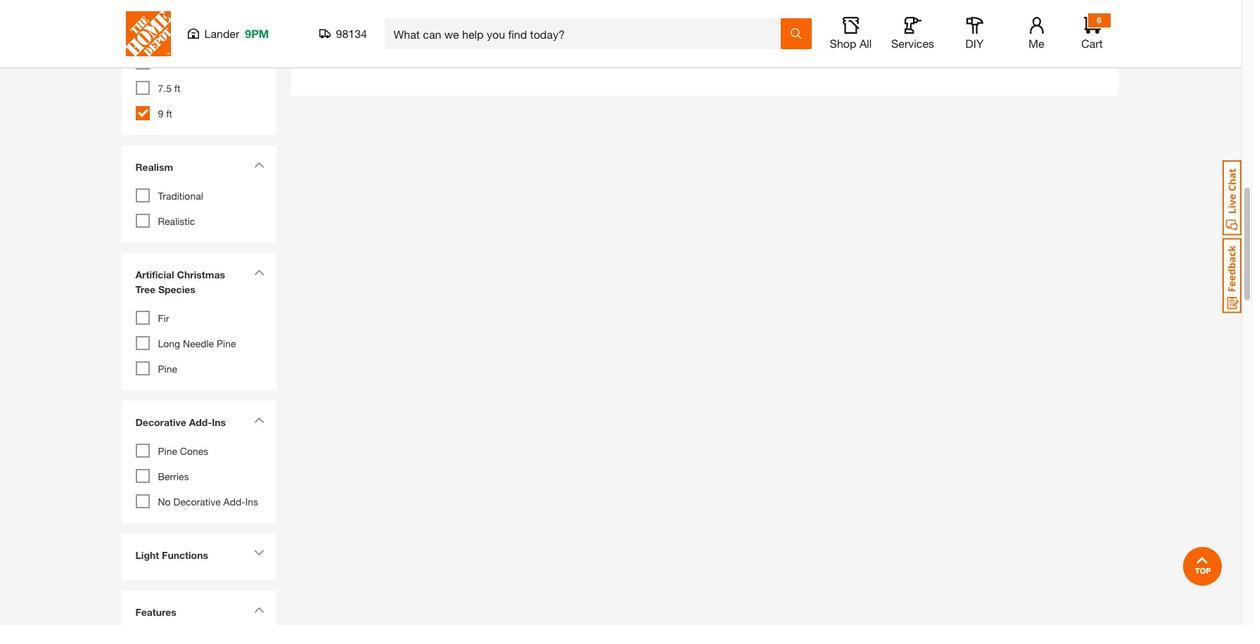 Task type: locate. For each thing, give the bounding box(es) containing it.
artificial
[[135, 0, 174, 0], [135, 269, 174, 281]]

artificial for (ft.)
[[135, 0, 174, 0]]

decorative right no
[[174, 496, 221, 508]]

decorative add-ins
[[135, 417, 226, 429]]

ft right 4
[[166, 32, 172, 44]]

ft right 9
[[166, 108, 172, 120]]

2 vertical spatial pine
[[158, 446, 177, 457]]

me button
[[1015, 17, 1060, 51]]

98134
[[336, 27, 367, 40]]

pine
[[217, 338, 236, 350], [158, 363, 177, 375], [158, 446, 177, 457]]

1 artificial from the top
[[135, 0, 174, 0]]

2 artificial from the top
[[135, 269, 174, 281]]

fir
[[158, 312, 169, 324]]

0 horizontal spatial ins
[[212, 417, 226, 429]]

0 horizontal spatial add-
[[189, 417, 212, 429]]

0 vertical spatial ins
[[212, 417, 226, 429]]

0 horizontal spatial tree
[[135, 284, 156, 296]]

all
[[860, 37, 872, 50]]

pine right needle
[[217, 338, 236, 350]]

size
[[200, 0, 220, 0]]

2 caret icon image from the top
[[254, 270, 264, 276]]

add- up cones
[[189, 417, 212, 429]]

(ft.)
[[135, 3, 151, 15]]

6 inside cart 6
[[1097, 15, 1102, 25]]

tree left species
[[135, 284, 156, 296]]

pine down long in the bottom of the page
[[158, 363, 177, 375]]

artificial inside the artificial christmas tree species
[[135, 269, 174, 281]]

0 vertical spatial artificial
[[135, 0, 174, 0]]

long needle pine link
[[158, 338, 236, 350]]

6 ft
[[158, 57, 172, 69]]

1 vertical spatial pine
[[158, 363, 177, 375]]

artificial christmas tree species
[[135, 269, 225, 296]]

cart 6
[[1082, 15, 1103, 50]]

caret icon image inside light functions link
[[254, 550, 264, 557]]

ft right 7.5
[[174, 82, 180, 94]]

caret icon image inside decorative add-ins link
[[254, 417, 264, 424]]

caret icon image for pine cones
[[254, 417, 264, 424]]

decorative
[[135, 417, 186, 429], [174, 496, 221, 508]]

add- up light functions link at bottom left
[[224, 496, 245, 508]]

6
[[1097, 15, 1102, 25], [158, 57, 163, 69]]

ins
[[212, 417, 226, 429], [245, 496, 258, 508]]

98134 button
[[319, 27, 368, 41]]

add-
[[189, 417, 212, 429], [224, 496, 245, 508]]

artificial for species
[[135, 269, 174, 281]]

1 horizontal spatial tree
[[177, 0, 197, 0]]

1 vertical spatial add-
[[224, 496, 245, 508]]

ft up 7.5 ft link
[[166, 57, 172, 69]]

caret icon image inside 'artificial christmas tree species' link
[[254, 270, 264, 276]]

pine up berries
[[158, 446, 177, 457]]

6 up cart
[[1097, 15, 1102, 25]]

1 horizontal spatial 6
[[1097, 15, 1102, 25]]

cart
[[1082, 37, 1103, 50]]

tree left size
[[177, 0, 197, 0]]

services button
[[891, 17, 936, 51]]

realism link
[[128, 153, 269, 185]]

1 caret icon image from the top
[[254, 162, 264, 168]]

6 down 4
[[158, 57, 163, 69]]

artificial up species
[[135, 269, 174, 281]]

tree inside artificial tree size (ft.)
[[177, 0, 197, 0]]

light functions
[[135, 550, 208, 562]]

light
[[135, 550, 159, 562]]

1 horizontal spatial add-
[[224, 496, 245, 508]]

cones
[[180, 446, 209, 457]]

pine link
[[158, 363, 177, 375]]

5 caret icon image from the top
[[254, 607, 264, 614]]

tree
[[177, 0, 197, 0], [135, 284, 156, 296]]

1 vertical spatial ins
[[245, 496, 258, 508]]

artificial up (ft.) at the left top of page
[[135, 0, 174, 0]]

3 caret icon image from the top
[[254, 417, 264, 424]]

9
[[158, 108, 163, 120]]

4 ft link
[[158, 32, 172, 44]]

decorative up 'pine cones' link at bottom left
[[135, 417, 186, 429]]

0 vertical spatial pine
[[217, 338, 236, 350]]

artificial tree size (ft.)
[[135, 0, 220, 15]]

ft
[[166, 32, 172, 44], [166, 57, 172, 69], [174, 82, 180, 94], [166, 108, 172, 120]]

caret icon image inside realism link
[[254, 162, 264, 168]]

the home depot logo image
[[126, 11, 171, 56]]

me
[[1029, 37, 1045, 50]]

1 vertical spatial tree
[[135, 284, 156, 296]]

diy
[[966, 37, 984, 50]]

species
[[158, 284, 196, 296]]

0 vertical spatial tree
[[177, 0, 197, 0]]

ft for 7.5 ft
[[174, 82, 180, 94]]

berries
[[158, 471, 189, 483]]

artificial christmas tree species link
[[128, 260, 269, 308]]

caret icon image for fir
[[254, 270, 264, 276]]

pine for pine
[[158, 363, 177, 375]]

pine cones
[[158, 446, 209, 457]]

9pm
[[245, 27, 269, 40]]

caret icon image
[[254, 162, 264, 168], [254, 270, 264, 276], [254, 417, 264, 424], [254, 550, 264, 557], [254, 607, 264, 614]]

0 vertical spatial 6
[[1097, 15, 1102, 25]]

7.5
[[158, 82, 172, 94]]

1 vertical spatial artificial
[[135, 269, 174, 281]]

realistic link
[[158, 215, 195, 227]]

artificial inside artificial tree size (ft.)
[[135, 0, 174, 0]]

7.5 ft link
[[158, 82, 180, 94]]

1 vertical spatial 6
[[158, 57, 163, 69]]

9 ft
[[158, 108, 172, 120]]

tree inside the artificial christmas tree species
[[135, 284, 156, 296]]

feedback link image
[[1223, 238, 1242, 314]]

4 caret icon image from the top
[[254, 550, 264, 557]]

7.5 ft
[[158, 82, 180, 94]]



Task type: describe. For each thing, give the bounding box(es) containing it.
berries link
[[158, 471, 189, 483]]

realism
[[135, 161, 173, 173]]

ft for 9 ft
[[166, 108, 172, 120]]

live chat image
[[1223, 160, 1242, 236]]

4 ft
[[158, 32, 172, 44]]

shop all
[[830, 37, 872, 50]]

christmas
[[177, 269, 225, 281]]

long needle pine
[[158, 338, 236, 350]]

decorative add-ins link
[[128, 408, 269, 441]]

shop
[[830, 37, 857, 50]]

0 vertical spatial add-
[[189, 417, 212, 429]]

diy button
[[953, 17, 998, 51]]

pine cones link
[[158, 446, 209, 457]]

0 horizontal spatial 6
[[158, 57, 163, 69]]

needle
[[183, 338, 214, 350]]

lander 9pm
[[204, 27, 269, 40]]

1 horizontal spatial ins
[[245, 496, 258, 508]]

6 ft link
[[158, 57, 172, 69]]

no
[[158, 496, 171, 508]]

traditional
[[158, 190, 203, 202]]

ft for 4 ft
[[166, 32, 172, 44]]

realistic
[[158, 215, 195, 227]]

functions
[[162, 550, 208, 562]]

features
[[135, 607, 177, 619]]

traditional link
[[158, 190, 203, 202]]

caret icon image for traditional
[[254, 162, 264, 168]]

What can we help you find today? search field
[[394, 19, 780, 49]]

lander
[[204, 27, 240, 40]]

services
[[892, 37, 935, 50]]

0 vertical spatial decorative
[[135, 417, 186, 429]]

1 vertical spatial decorative
[[174, 496, 221, 508]]

caret icon image inside features link
[[254, 607, 264, 614]]

light functions link
[[128, 541, 269, 574]]

features link
[[128, 598, 269, 626]]

no decorative add-ins
[[158, 496, 258, 508]]

9 ft link
[[158, 108, 172, 120]]

fir link
[[158, 312, 169, 324]]

ft for 6 ft
[[166, 57, 172, 69]]

artificial tree size (ft.) link
[[128, 0, 269, 27]]

shop all button
[[829, 17, 874, 51]]

no decorative add-ins link
[[158, 496, 258, 508]]

pine for pine cones
[[158, 446, 177, 457]]

long
[[158, 338, 180, 350]]

4
[[158, 32, 163, 44]]



Task type: vqa. For each thing, say whether or not it's contained in the screenshot.
THE NEEDLE
yes



